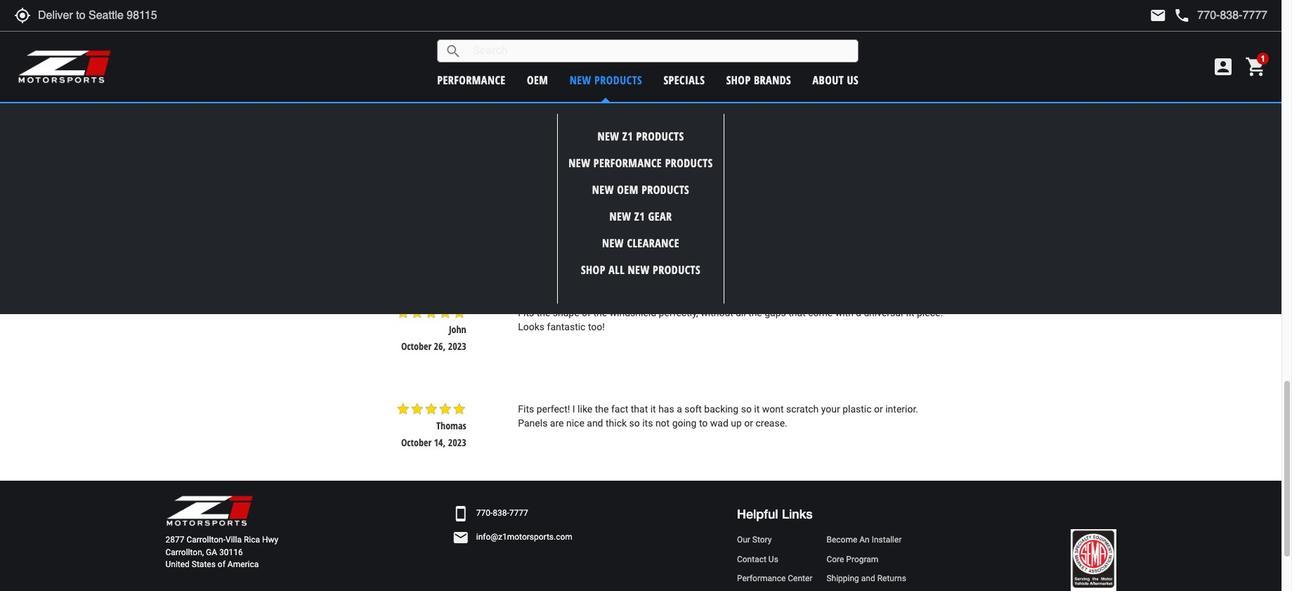 Task type: describe. For each thing, give the bounding box(es) containing it.
villa
[[226, 535, 242, 545]]

helpful
[[737, 506, 779, 522]]

metal
[[661, 37, 684, 50]]

model)
[[734, 110, 763, 123]]

performance
[[437, 72, 506, 88]]

fits for star star star star star thomas october 14, 2023
[[518, 403, 534, 415]]

0 vertical spatial so
[[741, 403, 752, 415]]

bolt
[[693, 37, 708, 50]]

oem link
[[527, 72, 549, 88]]

us for contact us
[[769, 554, 779, 564]]

wad
[[711, 418, 729, 429]]

(36)
[[739, 54, 756, 65]]

our
[[737, 535, 751, 545]]

contact us
[[737, 554, 779, 564]]

shipping and returns link
[[827, 573, 907, 585]]

your
[[822, 403, 841, 415]]

z1 inside the "z1 aluminum coolant bleeder port - heater hose star star star star star (136) $34.99"
[[476, 37, 484, 50]]

new performance products
[[569, 156, 713, 171]]

fact
[[612, 403, 629, 415]]

new z1 products
[[598, 129, 684, 144]]

is
[[633, 211, 640, 222]]

products for new z1 products
[[637, 129, 684, 144]]

on
[[898, 37, 909, 50]]

1 it from the left
[[651, 403, 656, 415]]

an
[[860, 535, 870, 545]]

products for new performance products
[[666, 156, 713, 171]]

smartphone 770-838-7777
[[453, 505, 529, 522]]

interior.
[[886, 403, 919, 415]]

specials link
[[664, 72, 705, 88]]

panels
[[518, 418, 548, 429]]

of inside 2877 carrollton-villa rica hwy carrollton, ga 30116 united states of america
[[218, 559, 226, 569]]

0 vertical spatial oem
[[527, 72, 549, 88]]

performance link
[[437, 72, 506, 88]]

john
[[449, 322, 467, 336]]

hwy
[[262, 535, 279, 545]]

that inside 'fits the shape of the windshield perfectly, without all the gaps that come with a universal-fit piece. looks fantastic too!'
[[789, 307, 806, 318]]

shopping:
[[618, 109, 670, 123]]

perfect!
[[537, 403, 570, 415]]

performance inside performance center link
[[737, 573, 786, 583]]

1 fits from the top
[[518, 211, 534, 222]]

our story
[[737, 535, 772, 545]]

shipping
[[827, 573, 860, 583]]

wont
[[763, 403, 784, 415]]

shop brands
[[727, 72, 792, 88]]

has
[[659, 403, 675, 415]]

838-
[[493, 509, 510, 518]]

(change model) link
[[699, 110, 763, 123]]

new z1 gear
[[610, 209, 673, 224]]

z1 company logo image
[[166, 495, 253, 528]]

0 horizontal spatial or
[[745, 418, 754, 429]]

new oem products link
[[593, 182, 690, 198]]

phone link
[[1174, 7, 1268, 24]]

backing
[[705, 403, 739, 415]]

1 vertical spatial so
[[630, 418, 640, 429]]

2023 for star star star star star john october 26, 2023
[[448, 339, 467, 353]]

port
[[593, 37, 609, 50]]

soft
[[685, 403, 702, 415]]

that inside the fits perfect! i like the fact that it has a soft backing so it wont scratch your plastic or interior. panels are nice and thick so its not going to wad up or crease.
[[631, 403, 648, 415]]

us for about us
[[848, 72, 859, 88]]

new for new z1 gear
[[610, 209, 632, 224]]

specials
[[664, 72, 705, 88]]

shop brands link
[[727, 72, 792, 88]]

clearance
[[627, 235, 680, 251]]

exhaust
[[711, 37, 741, 50]]

0 vertical spatial nice
[[650, 211, 669, 222]]

crease.
[[756, 418, 788, 429]]

products
[[595, 72, 643, 88]]

0 horizontal spatial performance
[[594, 156, 662, 171]]

united
[[166, 559, 190, 569]]

star star star star star john october 26, 2023
[[396, 306, 467, 353]]

bleeder
[[561, 37, 590, 50]]

fits the shape of the windshield perfectly, without all the gaps that come with a universal-fit piece. looks fantastic too!
[[518, 307, 944, 332]]

sema member logo image
[[1071, 529, 1117, 591]]

z1 down shopping:
[[623, 129, 634, 144]]

cnc aluminum bolt-on wheel spacers (20mm, 25mm, & 30mm) star star star
[[813, 37, 942, 77]]

hose
[[550, 47, 568, 61]]

cnc
[[820, 37, 835, 50]]

the up 'too!'
[[594, 307, 608, 318]]

$34.99
[[532, 81, 558, 94]]

contact
[[737, 554, 767, 564]]

and inside the fits perfect! i like the fact that it has a soft backing so it wont scratch your plastic or interior. panels are nice and thick so its not going to wad up or crease.
[[587, 418, 604, 429]]

the right all
[[749, 307, 763, 318]]

2023 for star star star star star thomas october 14, 2023
[[448, 436, 467, 449]]

30116
[[219, 547, 243, 557]]

gear
[[649, 209, 673, 224]]

about
[[813, 72, 844, 88]]

bag
[[614, 211, 630, 222]]

new for new clearance
[[603, 235, 624, 251]]

performance center
[[737, 573, 813, 583]]

going
[[673, 418, 697, 429]]

z1 metal 2 bolt exhaust gaskets star star star star star_half (36) $14
[[650, 37, 773, 83]]

heater
[[522, 47, 547, 61]]

too!
[[588, 321, 605, 332]]

new
[[570, 72, 592, 88]]

2
[[686, 37, 691, 50]]

14,
[[434, 436, 446, 449]]

fit
[[906, 307, 915, 318]]

states
[[192, 559, 216, 569]]



Task type: locate. For each thing, give the bounding box(es) containing it.
october inside "star star star star star thomas october 14, 2023"
[[401, 436, 432, 449]]

us right about
[[848, 72, 859, 88]]

fits perfectly, and the bag is a nice touch
[[518, 211, 696, 222]]

2023 down john
[[448, 339, 467, 353]]

carrollton,
[[166, 547, 204, 557]]

1 horizontal spatial aluminum
[[837, 37, 877, 50]]

account_box link
[[1209, 56, 1239, 78]]

new for new z1 products
[[598, 129, 620, 144]]

shop down (36)
[[727, 72, 751, 88]]

1 vertical spatial and
[[587, 418, 604, 429]]

2 vertical spatial and
[[862, 573, 876, 583]]

that
[[789, 307, 806, 318], [631, 403, 648, 415]]

october left 14,
[[401, 436, 432, 449]]

our story link
[[737, 535, 813, 547]]

that up "its"
[[631, 403, 648, 415]]

0 vertical spatial perfectly,
[[537, 211, 576, 222]]

$14
[[705, 70, 718, 83]]

z1 motorsports logo image
[[18, 49, 112, 84]]

star_half
[[723, 52, 737, 66]]

or right the plastic
[[875, 403, 884, 415]]

or right up on the bottom
[[745, 418, 754, 429]]

1 horizontal spatial a
[[677, 403, 682, 415]]

info@z1motorsports.com
[[476, 532, 573, 542]]

2 vertical spatial fits
[[518, 403, 534, 415]]

of down 30116
[[218, 559, 226, 569]]

2 fits from the top
[[518, 307, 534, 318]]

aluminum for star
[[487, 37, 527, 50]]

with
[[836, 307, 854, 318]]

performance center link
[[737, 573, 813, 585]]

3 fits from the top
[[518, 403, 534, 415]]

1 horizontal spatial so
[[741, 403, 752, 415]]

october inside star star star star star john october 26, 2023
[[401, 339, 432, 353]]

the up looks
[[537, 307, 551, 318]]

currently
[[568, 109, 615, 123]]

products up gear
[[642, 182, 690, 198]]

r35
[[673, 109, 694, 123]]

1 horizontal spatial of
[[582, 307, 591, 318]]

1 horizontal spatial that
[[789, 307, 806, 318]]

z1 aluminum coolant bleeder port - heater hose star star star star star (136) $34.99
[[476, 37, 614, 94]]

become an installer link
[[827, 535, 907, 547]]

shopping_cart
[[1246, 56, 1268, 78]]

fantastic
[[547, 321, 586, 332]]

looks
[[518, 321, 545, 332]]

new for new oem products
[[593, 182, 614, 198]]

a right is
[[643, 211, 648, 222]]

770-838-7777 link
[[476, 508, 529, 520]]

nice inside the fits perfect! i like the fact that it has a soft backing so it wont scratch your plastic or interior. panels are nice and thick so its not going to wad up or crease.
[[567, 418, 585, 429]]

thick
[[606, 418, 627, 429]]

1 2023 from the top
[[448, 339, 467, 353]]

a right the with
[[857, 307, 862, 318]]

1 vertical spatial that
[[631, 403, 648, 415]]

2023 inside "star star star star star thomas october 14, 2023"
[[448, 436, 467, 449]]

and down like on the left of the page
[[587, 418, 604, 429]]

0 vertical spatial or
[[875, 403, 884, 415]]

mail link
[[1150, 7, 1167, 24]]

perfectly, inside 'fits the shape of the windshield perfectly, without all the gaps that come with a universal-fit piece. looks fantastic too!'
[[659, 307, 699, 318]]

become
[[827, 535, 858, 545]]

1 aluminum from the left
[[487, 37, 527, 50]]

1 october from the top
[[401, 339, 432, 353]]

to
[[699, 418, 708, 429]]

america
[[228, 559, 259, 569]]

aluminum right cnc
[[837, 37, 877, 50]]

performance up new oem products
[[594, 156, 662, 171]]

z1 inside z1 metal 2 bolt exhaust gaskets star star star star star_half (36) $14
[[650, 37, 659, 50]]

nice
[[650, 211, 669, 222], [567, 418, 585, 429]]

without
[[701, 307, 734, 318]]

the right like on the left of the page
[[595, 403, 609, 415]]

mail phone
[[1150, 7, 1191, 24]]

1 horizontal spatial oem
[[617, 182, 639, 198]]

the
[[598, 211, 611, 222], [537, 307, 551, 318], [594, 307, 608, 318], [749, 307, 763, 318], [595, 403, 609, 415]]

z1 left metal in the right of the page
[[650, 37, 659, 50]]

shipping and returns
[[827, 573, 907, 583]]

1 vertical spatial nice
[[567, 418, 585, 429]]

0 vertical spatial of
[[582, 307, 591, 318]]

about us
[[813, 72, 859, 88]]

oem up 'bag'
[[617, 182, 639, 198]]

shop all new products link
[[581, 262, 701, 277]]

1 vertical spatial or
[[745, 418, 754, 429]]

gaps
[[765, 307, 787, 318]]

fits inside 'fits the shape of the windshield perfectly, without all the gaps that come with a universal-fit piece. looks fantastic too!'
[[518, 307, 534, 318]]

products down currently shopping: r35 (change model)
[[637, 129, 684, 144]]

2 aluminum from the left
[[837, 37, 877, 50]]

its
[[643, 418, 653, 429]]

2 2023 from the top
[[448, 436, 467, 449]]

october left 26,
[[401, 339, 432, 353]]

returns
[[878, 573, 907, 583]]

0 vertical spatial a
[[643, 211, 648, 222]]

the left 'bag'
[[598, 211, 611, 222]]

of up 'too!'
[[582, 307, 591, 318]]

new clearance link
[[603, 235, 680, 251]]

helpful links
[[737, 506, 813, 522]]

0 vertical spatial 2023
[[448, 339, 467, 353]]

0 vertical spatial us
[[848, 72, 859, 88]]

october for star star star star star thomas october 14, 2023
[[401, 436, 432, 449]]

(20mm,
[[844, 47, 875, 61]]

so left "its"
[[630, 418, 640, 429]]

1 horizontal spatial shop
[[727, 72, 751, 88]]

new z1 products link
[[598, 129, 684, 144]]

2 horizontal spatial a
[[857, 307, 862, 318]]

shop for shop brands
[[727, 72, 751, 88]]

fits perfect! i like the fact that it has a soft backing so it wont scratch your plastic or interior. panels are nice and thick so its not going to wad up or crease.
[[518, 403, 919, 429]]

1 horizontal spatial performance
[[737, 573, 786, 583]]

2023 right 14,
[[448, 436, 467, 449]]

core program link
[[827, 554, 907, 566]]

fits inside the fits perfect! i like the fact that it has a soft backing so it wont scratch your plastic or interior. panels are nice and thick so its not going to wad up or crease.
[[518, 403, 534, 415]]

z1 right search
[[476, 37, 484, 50]]

aluminum left coolant
[[487, 37, 527, 50]]

performance down 'contact us'
[[737, 573, 786, 583]]

Search search field
[[462, 40, 859, 62]]

shop left the all
[[581, 262, 606, 277]]

oem down heater
[[527, 72, 549, 88]]

0 horizontal spatial shop
[[581, 262, 606, 277]]

0 vertical spatial fits
[[518, 211, 534, 222]]

1 vertical spatial of
[[218, 559, 226, 569]]

aluminum for &
[[837, 37, 877, 50]]

contact us link
[[737, 554, 813, 566]]

october
[[401, 339, 432, 353], [401, 436, 432, 449]]

so up up on the bottom
[[741, 403, 752, 415]]

aluminum inside cnc aluminum bolt-on wheel spacers (20mm, 25mm, & 30mm) star star star
[[837, 37, 877, 50]]

0 vertical spatial that
[[789, 307, 806, 318]]

up
[[731, 418, 742, 429]]

bolt-
[[880, 37, 898, 50]]

shop
[[727, 72, 751, 88], [581, 262, 606, 277]]

1 horizontal spatial perfectly,
[[659, 307, 699, 318]]

like
[[578, 403, 593, 415]]

new products
[[570, 72, 643, 88]]

aluminum inside the "z1 aluminum coolant bleeder port - heater hose star star star star star (136) $34.99"
[[487, 37, 527, 50]]

spacers
[[813, 47, 842, 61]]

1 horizontal spatial us
[[848, 72, 859, 88]]

shop all new products
[[581, 262, 701, 277]]

us inside 'contact us' link
[[769, 554, 779, 564]]

1 vertical spatial us
[[769, 554, 779, 564]]

26,
[[434, 339, 446, 353]]

1 vertical spatial october
[[401, 436, 432, 449]]

0 horizontal spatial a
[[643, 211, 648, 222]]

us down 'our story' 'link'
[[769, 554, 779, 564]]

windshield
[[610, 307, 657, 318]]

shopping_cart link
[[1242, 56, 1268, 78]]

core
[[827, 554, 845, 564]]

1 vertical spatial perfectly,
[[659, 307, 699, 318]]

ga
[[206, 547, 217, 557]]

a inside the fits perfect! i like the fact that it has a soft backing so it wont scratch your plastic or interior. panels are nice and thick so its not going to wad up or crease.
[[677, 403, 682, 415]]

0 horizontal spatial us
[[769, 554, 779, 564]]

z1 right 'bag'
[[635, 209, 645, 224]]

rica
[[244, 535, 260, 545]]

z1
[[476, 37, 484, 50], [650, 37, 659, 50], [623, 129, 634, 144], [635, 209, 645, 224]]

that right gaps
[[789, 307, 806, 318]]

are
[[550, 418, 564, 429]]

it
[[651, 403, 656, 415], [755, 403, 760, 415]]

products down clearance at the top of the page
[[653, 262, 701, 277]]

0 horizontal spatial nice
[[567, 418, 585, 429]]

my_location
[[14, 7, 31, 24]]

(136)
[[570, 65, 592, 75]]

1 vertical spatial 2023
[[448, 436, 467, 449]]

fits for star star star star star john october 26, 2023
[[518, 307, 534, 318]]

fits
[[518, 211, 534, 222], [518, 307, 534, 318], [518, 403, 534, 415]]

0 horizontal spatial it
[[651, 403, 656, 415]]

thomas
[[437, 419, 467, 432]]

star star star star star thomas october 14, 2023
[[396, 402, 467, 449]]

account_box
[[1213, 56, 1235, 78]]

0 horizontal spatial aluminum
[[487, 37, 527, 50]]

0 horizontal spatial that
[[631, 403, 648, 415]]

perfectly, left without
[[659, 307, 699, 318]]

new oem products
[[593, 182, 690, 198]]

1 horizontal spatial nice
[[650, 211, 669, 222]]

new for new performance products
[[569, 156, 591, 171]]

0 vertical spatial shop
[[727, 72, 751, 88]]

25mm,
[[877, 47, 904, 61]]

shop for shop all new products
[[581, 262, 606, 277]]

2 it from the left
[[755, 403, 760, 415]]

1 vertical spatial oem
[[617, 182, 639, 198]]

it left the 'has'
[[651, 403, 656, 415]]

a inside 'fits the shape of the windshield perfectly, without all the gaps that come with a universal-fit piece. looks fantastic too!'
[[857, 307, 862, 318]]

2 vertical spatial a
[[677, 403, 682, 415]]

info@z1motorsports.com link
[[476, 532, 573, 544]]

nice down i
[[567, 418, 585, 429]]

or
[[875, 403, 884, 415], [745, 418, 754, 429]]

plastic
[[843, 403, 872, 415]]

0 horizontal spatial oem
[[527, 72, 549, 88]]

(change
[[699, 110, 732, 123]]

scratch
[[787, 403, 819, 415]]

1 vertical spatial fits
[[518, 307, 534, 318]]

carrollton-
[[187, 535, 226, 545]]

products for new oem products
[[642, 182, 690, 198]]

i
[[573, 403, 576, 415]]

1 horizontal spatial or
[[875, 403, 884, 415]]

1 vertical spatial performance
[[737, 573, 786, 583]]

and left 'bag'
[[579, 211, 595, 222]]

mail
[[1150, 7, 1167, 24]]

installer
[[872, 535, 902, 545]]

a
[[643, 211, 648, 222], [857, 307, 862, 318], [677, 403, 682, 415]]

new performance products link
[[569, 156, 713, 171]]

2877 carrollton-villa rica hwy carrollton, ga 30116 united states of america
[[166, 535, 279, 569]]

it left wont
[[755, 403, 760, 415]]

-
[[611, 37, 614, 50]]

2 october from the top
[[401, 436, 432, 449]]

perfectly, left 'bag'
[[537, 211, 576, 222]]

a right the 'has'
[[677, 403, 682, 415]]

the inside the fits perfect! i like the fact that it has a soft backing so it wont scratch your plastic or interior. panels are nice and thick so its not going to wad up or crease.
[[595, 403, 609, 415]]

0 horizontal spatial of
[[218, 559, 226, 569]]

0 vertical spatial performance
[[594, 156, 662, 171]]

0 horizontal spatial perfectly,
[[537, 211, 576, 222]]

performance
[[594, 156, 662, 171], [737, 573, 786, 583]]

1 vertical spatial shop
[[581, 262, 606, 277]]

2023 inside star star star star star john october 26, 2023
[[448, 339, 467, 353]]

1 horizontal spatial it
[[755, 403, 760, 415]]

october for star star star star star john october 26, 2023
[[401, 339, 432, 353]]

and down core program link
[[862, 573, 876, 583]]

770-
[[476, 509, 493, 518]]

1 vertical spatial a
[[857, 307, 862, 318]]

0 vertical spatial and
[[579, 211, 595, 222]]

0 vertical spatial october
[[401, 339, 432, 353]]

currently shopping: r35 (change model)
[[568, 109, 763, 123]]

0 horizontal spatial so
[[630, 418, 640, 429]]

products down the r35
[[666, 156, 713, 171]]

nice right is
[[650, 211, 669, 222]]

of inside 'fits the shape of the windshield perfectly, without all the gaps that come with a universal-fit piece. looks fantastic too!'
[[582, 307, 591, 318]]

7777
[[510, 509, 529, 518]]



